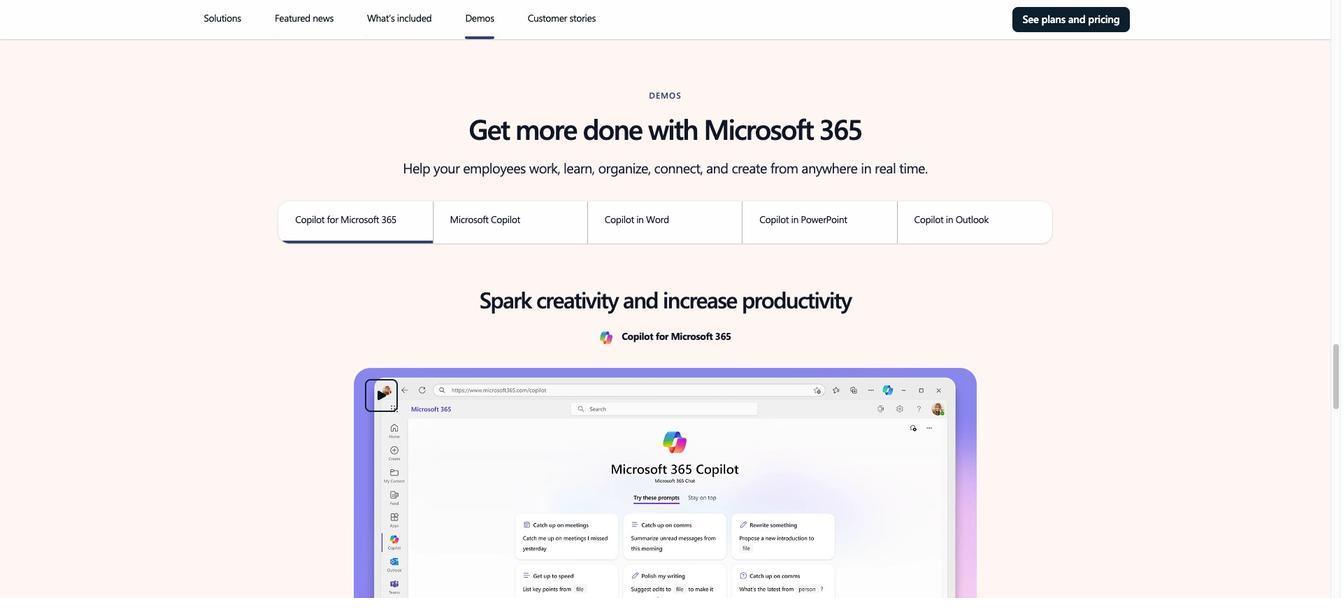Task type: locate. For each thing, give the bounding box(es) containing it.
get
[[469, 110, 509, 147]]

demos image
[[465, 36, 494, 39]]

increase
[[663, 284, 737, 314]]

and up copilot
[[623, 284, 658, 314]]

spark creativity and increase productivity
[[480, 284, 852, 314]]

see
[[1023, 12, 1039, 26]]

and inside in-page quick links element
[[1069, 12, 1086, 26]]

0 vertical spatial and
[[1069, 12, 1086, 26]]

productivity
[[742, 284, 852, 314]]

copilot in powerpoint image
[[760, 213, 880, 227]]

play microsoft 365 copilot video image
[[376, 390, 387, 401]]

0 vertical spatial 365
[[820, 110, 862, 147]]

365
[[820, 110, 862, 147], [715, 329, 732, 343]]

done
[[583, 110, 642, 147]]

creativity
[[536, 284, 618, 314]]

tab list
[[279, 201, 1053, 243]]

copilot in word image
[[605, 213, 726, 227]]

see plans and pricing link
[[1013, 7, 1130, 32]]

and for creativity
[[623, 284, 658, 314]]

0 horizontal spatial and
[[623, 284, 658, 314]]

copilot in outlook image
[[915, 213, 1036, 227]]

1 horizontal spatial and
[[1069, 12, 1086, 26]]

0 horizontal spatial 365
[[715, 329, 732, 343]]

1 vertical spatial and
[[623, 284, 658, 314]]

copilot
[[622, 329, 654, 343]]

and
[[1069, 12, 1086, 26], [623, 284, 658, 314]]

and right plans
[[1069, 12, 1086, 26]]



Task type: vqa. For each thing, say whether or not it's contained in the screenshot.
Copilot in Word 'image'
yes



Task type: describe. For each thing, give the bounding box(es) containing it.
1 horizontal spatial 365
[[820, 110, 862, 147]]

see plans and pricing
[[1023, 12, 1120, 26]]

copilot homepage open in microsoft edge browser image
[[354, 368, 977, 598]]

for microsoft
[[656, 329, 713, 343]]

and for plans
[[1069, 12, 1086, 26]]

spark
[[480, 284, 531, 314]]

with
[[648, 110, 698, 147]]

copilot for microsoft 365
[[622, 329, 732, 343]]

pricing
[[1089, 12, 1120, 26]]

plans
[[1042, 12, 1066, 26]]

microsoft
[[704, 110, 813, 147]]

get more done with microsoft 365
[[469, 110, 862, 147]]

1 vertical spatial 365
[[715, 329, 732, 343]]

in-page quick links element
[[135, 0, 1197, 39]]

more
[[516, 110, 577, 147]]

bing chat enterprise image
[[450, 213, 571, 227]]



